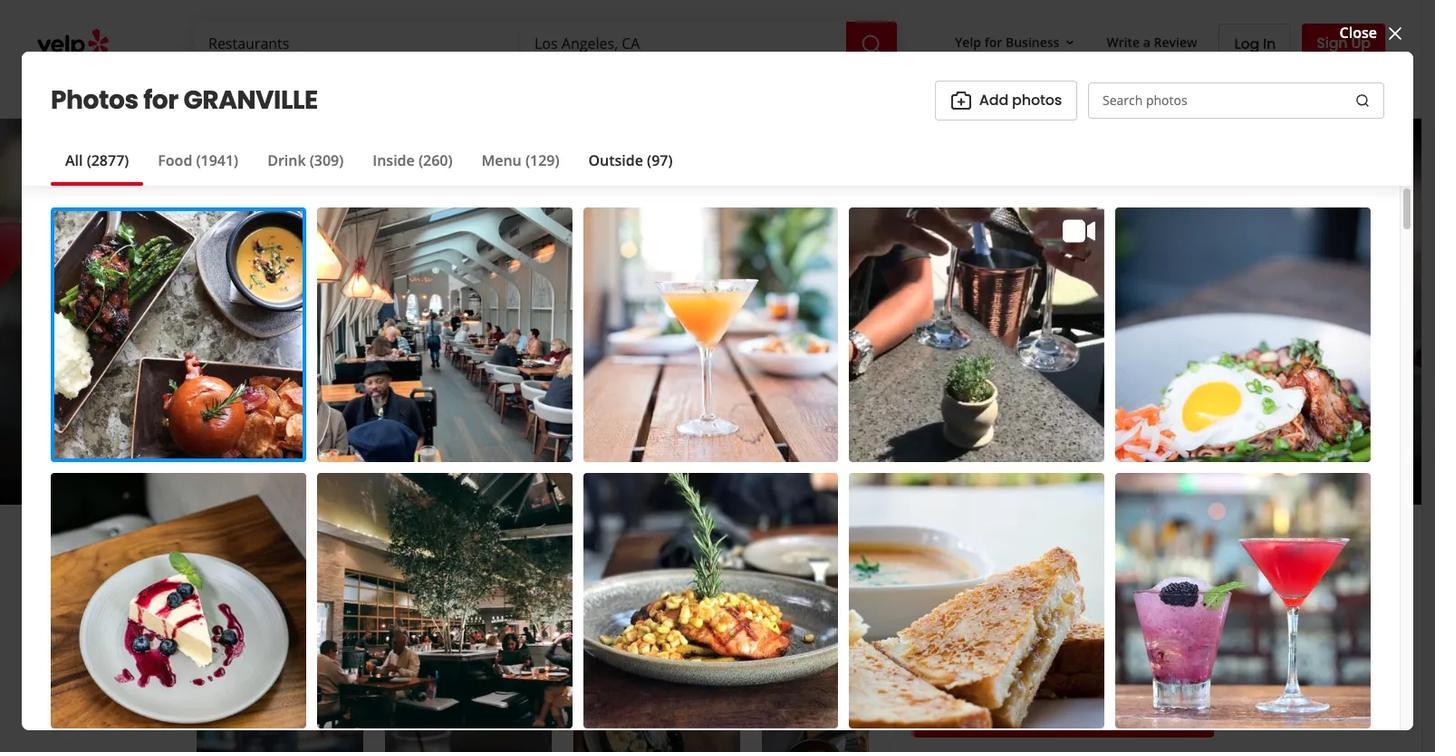 Task type: locate. For each thing, give the bounding box(es) containing it.
11:30
[[345, 418, 382, 438]]

a for review
[[1144, 33, 1151, 50]]

write a review
[[236, 550, 337, 571]]

a inside write a review link
[[277, 550, 287, 571]]

see left hours
[[495, 420, 513, 436]]

open
[[300, 418, 338, 438]]

a for table
[[1054, 707, 1064, 728]]

see
[[495, 420, 513, 436], [1068, 436, 1094, 457]]

photos inside add photos link
[[1013, 89, 1062, 110]]

a right make
[[967, 557, 979, 582]]

add right 24 add photo v2
[[980, 89, 1009, 110]]

0 vertical spatial for
[[985, 33, 1003, 50]]

0 vertical spatial photos
[[1013, 89, 1062, 110]]

0 vertical spatial write
[[1107, 33, 1140, 50]]

0 horizontal spatial photo of granville - west hollywood, ca, us. image
[[0, 119, 84, 505]]

see all 2.9k photos
[[1068, 436, 1200, 457]]

(260)
[[419, 150, 453, 170]]

a for reservation
[[967, 557, 979, 582]]

menu left (129)
[[482, 150, 522, 170]]

Search photos text field
[[1089, 82, 1385, 118]]

log in
[[1235, 33, 1276, 54]]

a for review
[[277, 550, 287, 571]]

edit
[[677, 389, 697, 405]]

1 vertical spatial add
[[403, 550, 432, 571]]

1 vertical spatial menu
[[193, 640, 243, 665]]

yelp for business
[[955, 33, 1060, 50]]

menu for menu
[[193, 640, 243, 665]]

1 vertical spatial see
[[1068, 436, 1094, 457]]

a inside write a review link
[[1144, 33, 1151, 50]]

1 horizontal spatial photos
[[1150, 436, 1200, 457]]

menu up popular
[[193, 640, 243, 665]]

0 vertical spatial see
[[495, 420, 513, 436]]

(new)
[[513, 386, 555, 406]]

log in link
[[1220, 24, 1292, 63]]

menu
[[482, 150, 522, 170], [193, 640, 243, 665]]

a left review
[[277, 550, 287, 571]]

see hours link
[[487, 418, 555, 440]]

drink
[[268, 150, 306, 170]]

menu
[[808, 688, 849, 708]]

1 horizontal spatial menu
[[482, 150, 522, 170]]

24 close v2 image
[[1385, 22, 1407, 44]]

find a table
[[1021, 707, 1107, 728]]

0 vertical spatial menu
[[482, 150, 522, 170]]

for up the food at the top
[[143, 82, 178, 118]]

granville up the 4.4 star rating image
[[300, 278, 532, 339]]

review
[[1154, 33, 1198, 50]]

3
[[515, 447, 522, 465]]

0 horizontal spatial photos
[[1013, 89, 1062, 110]]

photos down the "business"
[[1013, 89, 1062, 110]]

(1941)
[[196, 150, 239, 170]]

photos right 2.9k
[[1150, 436, 1200, 457]]

reservation
[[983, 557, 1087, 582]]

for right yelp
[[985, 33, 1003, 50]]

for
[[985, 33, 1003, 50], [143, 82, 178, 118]]

0 vertical spatial add
[[980, 89, 1009, 110]]

write for write a review
[[236, 550, 273, 571]]

thick-cut pork chop image
[[196, 727, 363, 752]]

9:00
[[421, 418, 450, 438]]

write a review link
[[193, 541, 351, 581]]

add photo
[[403, 550, 478, 571]]

a right find
[[1054, 707, 1064, 728]]

grilled cheese dipper image
[[762, 727, 929, 752]]

None field
[[916, 649, 1059, 689]]

yelp
[[955, 33, 982, 50]]

menu (129)
[[482, 150, 560, 170]]

(2,694
[[494, 346, 536, 366]]

0 horizontal spatial menu
[[193, 640, 243, 665]]

food
[[158, 150, 192, 170]]

menu for menu (129)
[[482, 150, 522, 170]]

1 horizontal spatial search image
[[1356, 93, 1371, 108]]

photos
[[1013, 89, 1062, 110], [1150, 436, 1200, 457]]

1 vertical spatial for
[[143, 82, 178, 118]]

1 horizontal spatial add
[[980, 89, 1009, 110]]

24 chevron down v2 image
[[280, 78, 302, 100]]

tab list
[[51, 149, 688, 186]]

write for write a review
[[1107, 33, 1140, 50]]

Select a date text field
[[914, 596, 1214, 640]]

write a review link
[[1100, 26, 1205, 59]]

0 vertical spatial search image
[[861, 33, 883, 55]]

dishes
[[252, 687, 300, 708]]

24 share v2 image
[[516, 550, 538, 572]]

all (2877)
[[65, 150, 129, 170]]

0 horizontal spatial write
[[236, 550, 273, 571]]

1 horizontal spatial photo of granville - west hollywood, ca, us. image
[[888, 119, 1436, 505]]

for inside button
[[985, 33, 1003, 50]]

log
[[1235, 33, 1260, 54]]

1 horizontal spatial write
[[1107, 33, 1140, 50]]

a inside find a table link
[[1054, 707, 1064, 728]]

write right the 24 star v2 icon on the bottom
[[236, 550, 273, 571]]

make
[[914, 557, 964, 582]]

granville up (1941)
[[183, 82, 318, 118]]

hours
[[516, 420, 547, 436]]

4.4 star rating image
[[300, 341, 459, 370]]

0 horizontal spatial add
[[403, 550, 432, 571]]

24 save outline v2 image
[[625, 550, 647, 572]]

0 horizontal spatial see
[[495, 420, 513, 436]]

add photos link
[[935, 80, 1078, 120]]

see left all
[[1068, 436, 1094, 457]]

cocktail
[[563, 386, 621, 406]]

inside (260)
[[373, 150, 453, 170]]

sign
[[1317, 33, 1348, 53]]

see all 2.9k photos link
[[1038, 425, 1230, 469]]

tab list containing all (2877)
[[51, 149, 688, 186]]

0 horizontal spatial for
[[143, 82, 178, 118]]

claimed
[[318, 386, 375, 406]]

inside
[[373, 150, 415, 170]]

None search field
[[194, 22, 901, 65]]

a left the review on the top right of the page
[[1144, 33, 1151, 50]]

wagyu beef stroganoff image
[[573, 727, 740, 752]]

1 horizontal spatial for
[[985, 33, 1003, 50]]

bars
[[625, 386, 657, 406]]

the
[[400, 447, 421, 465]]

follow button
[[712, 541, 816, 581]]

search image
[[861, 33, 883, 55], [1356, 93, 1371, 108]]

yelp for business button
[[948, 26, 1085, 59]]

open 11:30 am - 9:00 pm
[[300, 418, 476, 438]]

0 horizontal spatial search image
[[861, 33, 883, 55]]

photos for granville
[[51, 82, 318, 118]]

1 vertical spatial write
[[236, 550, 273, 571]]

over
[[483, 447, 511, 465]]

outside (97)
[[589, 150, 673, 170]]

a
[[1144, 33, 1151, 50], [277, 550, 287, 571], [967, 557, 979, 582], [1054, 707, 1064, 728]]

american (new) , cocktail bars
[[439, 386, 657, 406]]

write inside write a review link
[[236, 550, 273, 571]]

add right 24 camera v2 icon
[[403, 550, 432, 571]]

follow
[[756, 550, 801, 571]]

spicy pasta image
[[385, 727, 552, 752]]

sign up link
[[1303, 24, 1386, 63]]

1 horizontal spatial see
[[1068, 436, 1094, 457]]

write left the review on the top right of the page
[[1107, 33, 1140, 50]]

photo of granville - west hollywood, ca, us. image
[[0, 119, 84, 505], [888, 119, 1436, 505]]

add
[[980, 89, 1009, 110], [403, 550, 432, 571]]

write inside write a review link
[[1107, 33, 1140, 50]]

all
[[1097, 436, 1114, 457]]

1 vertical spatial photos
[[1150, 436, 1200, 457]]

granville
[[183, 82, 318, 118], [300, 278, 532, 339]]

restaurants link
[[191, 65, 317, 118]]



Task type: describe. For each thing, give the bounding box(es) containing it.
1 vertical spatial search image
[[1356, 93, 1371, 108]]

find
[[1021, 707, 1051, 728]]

all
[[65, 150, 83, 170]]

14 chevron right outline image
[[857, 692, 869, 704]]

(129)
[[526, 150, 560, 170]]

food (1941)
[[158, 150, 239, 170]]

verified
[[329, 447, 378, 465]]

add for add photos
[[980, 89, 1009, 110]]

for for business
[[985, 33, 1003, 50]]

review
[[290, 550, 337, 571]]

popular
[[193, 687, 250, 708]]

,
[[555, 386, 559, 406]]

business
[[425, 447, 480, 465]]

previous image
[[25, 297, 47, 319]]

24 camera v2 image
[[374, 550, 396, 572]]

photo of granville - west hollywood, ca, us. poké bowl image
[[373, 119, 888, 505]]

outside
[[589, 150, 644, 170]]

am
[[386, 418, 409, 438]]

full
[[780, 688, 804, 708]]

add photo link
[[359, 541, 493, 581]]

24 add v2 image
[[727, 550, 749, 572]]

next image
[[1375, 297, 1397, 319]]

view
[[741, 688, 776, 708]]

sign up
[[1317, 33, 1371, 53]]

business categories element
[[191, 65, 1386, 118]]

make a reservation
[[914, 557, 1087, 582]]

(97)
[[647, 150, 673, 170]]

save button
[[609, 541, 704, 581]]

photo of granville - west hollywood, ca, us. draaaanks image
[[84, 119, 373, 505]]

see for see hours
[[495, 420, 513, 436]]

add photos
[[980, 89, 1062, 110]]

table
[[1067, 707, 1107, 728]]

share
[[545, 550, 587, 571]]

view full menu link
[[741, 688, 869, 708]]

cocktail bars link
[[563, 386, 657, 406]]

photos
[[51, 82, 138, 118]]

in
[[1264, 33, 1276, 54]]

1 photo of granville - west hollywood, ca, us. image from the left
[[0, 119, 84, 505]]

find a table link
[[914, 698, 1214, 738]]

see hours
[[495, 420, 547, 436]]

for for granville
[[143, 82, 178, 118]]

photo
[[436, 550, 478, 571]]

menu element
[[164, 610, 932, 752]]

(309)
[[310, 150, 344, 170]]

16 chevron down v2 image
[[1064, 35, 1078, 50]]

drink (309)
[[268, 150, 344, 170]]

2 photo of granville - west hollywood, ca, us. image from the left
[[888, 119, 1436, 505]]

save
[[654, 550, 689, 571]]

photos inside see all 2.9k photos link
[[1150, 436, 1200, 457]]

reviews)
[[540, 346, 598, 366]]

american
[[439, 386, 509, 406]]

(2877)
[[87, 150, 129, 170]]

4.4
[[470, 346, 491, 366]]

restaurants
[[206, 80, 277, 98]]

share button
[[501, 541, 602, 581]]

verified by the business over 3 months ago
[[329, 447, 600, 465]]

business
[[1006, 33, 1060, 50]]

4.4 (2,694 reviews)
[[470, 346, 598, 366]]

close button
[[1340, 22, 1407, 44]]

$$
[[399, 386, 415, 406]]

close
[[1340, 23, 1378, 43]]

(2,694 reviews) link
[[494, 346, 598, 366]]

1 vertical spatial granville
[[300, 278, 532, 339]]

pm
[[453, 418, 476, 438]]

-
[[412, 418, 417, 438]]

16 claim filled v2 image
[[300, 389, 314, 403]]

edit button
[[668, 387, 705, 409]]

24 add photo v2 image
[[951, 89, 972, 111]]

by
[[382, 447, 397, 465]]

add for add photo
[[403, 550, 432, 571]]

see for see all 2.9k photos
[[1068, 436, 1094, 457]]

ago
[[577, 447, 600, 465]]

up
[[1352, 33, 1371, 53]]

0 vertical spatial granville
[[183, 82, 318, 118]]

american (new) link
[[439, 386, 555, 406]]

view full menu
[[741, 688, 849, 708]]

24 star v2 image
[[207, 550, 229, 572]]

popular dishes
[[193, 687, 300, 708]]

2.9k
[[1118, 436, 1146, 457]]



Task type: vqa. For each thing, say whether or not it's contained in the screenshot.
right the "16 chevron right v2" image
no



